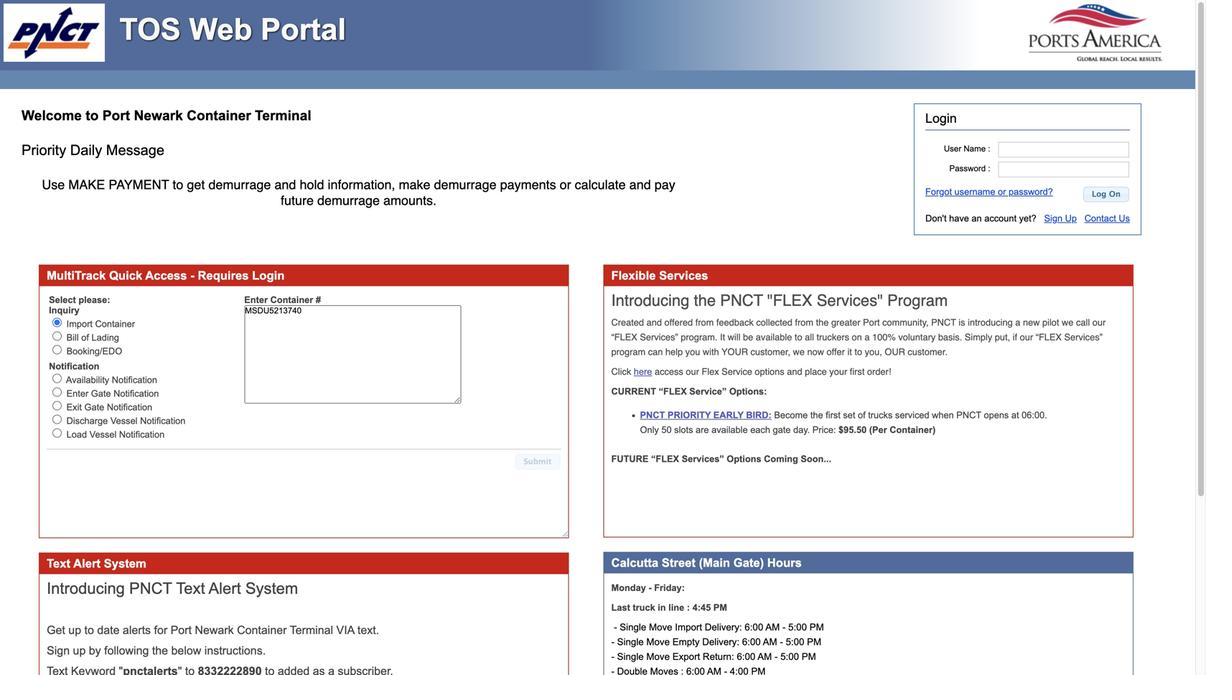 Task type: locate. For each thing, give the bounding box(es) containing it.
demurrage right get
[[209, 177, 271, 192]]

alert up date
[[73, 557, 101, 570]]

0 horizontal spatial first
[[826, 410, 841, 420]]

access
[[655, 366, 684, 377]]

1 vertical spatial port
[[863, 317, 880, 328]]

service
[[722, 366, 752, 377]]

instructions.
[[205, 644, 266, 657]]

2 from from the left
[[795, 317, 814, 328]]

1 horizontal spatial newark
[[195, 624, 234, 637]]

line
[[669, 602, 685, 613]]

and left pay
[[630, 177, 651, 192]]

to left date
[[84, 624, 94, 637]]

terminal
[[255, 108, 311, 123], [290, 624, 333, 637]]

1 vertical spatial text
[[176, 580, 205, 597]]

pnct up 'feedback'
[[720, 291, 763, 310]]

pnct up only
[[640, 410, 665, 420]]

monday -
[[611, 583, 652, 593]]

from up all
[[795, 317, 814, 328]]

1 vertical spatial system
[[245, 580, 298, 597]]

0 vertical spatial available
[[756, 332, 792, 343]]

discharge vessel notification
[[67, 416, 186, 426]]

first inside pnct priority early bird: become the first set of trucks serviced when pnct opens at 06:00. only 50 slots are available each gate day. price: $95.50 (per container)
[[826, 410, 841, 420]]

up left by
[[73, 644, 86, 657]]

is
[[959, 317, 966, 328]]

0 vertical spatial our
[[1093, 317, 1106, 328]]

up right get at the left bottom
[[68, 624, 81, 637]]

submit button
[[515, 454, 560, 470]]

gate up exit gate notification at the bottom of the page
[[91, 388, 111, 398]]

notification down availability notification
[[114, 388, 159, 398]]

1 horizontal spatial login
[[926, 111, 957, 126]]

trucks
[[868, 410, 893, 420]]

None password field
[[998, 162, 1130, 177]]

text.
[[358, 624, 379, 637]]

: right line
[[687, 602, 690, 613]]

first left set
[[826, 410, 841, 420]]

newark up instructions.
[[195, 624, 234, 637]]

0 horizontal spatial text
[[47, 557, 70, 570]]

1 vertical spatial gate
[[84, 402, 104, 412]]

click
[[611, 366, 631, 377]]

1 from from the left
[[696, 317, 714, 328]]

system
[[104, 557, 146, 570], [245, 580, 298, 597]]

vessel up load vessel notification
[[110, 416, 138, 426]]

enter down the requires
[[244, 295, 268, 305]]

booking/edo
[[67, 346, 122, 356]]

1 horizontal spatial available
[[756, 332, 792, 343]]

an
[[972, 213, 982, 223]]

offer
[[827, 346, 845, 357]]

0 vertical spatial alert
[[73, 557, 101, 570]]

-
[[190, 269, 194, 282]]

load vessel notification
[[67, 429, 165, 439]]

amounts.
[[383, 193, 437, 208]]

calculate
[[575, 177, 626, 192]]

the down for
[[152, 644, 168, 657]]

introducing down text alert system
[[47, 580, 125, 597]]

lading
[[92, 332, 119, 343]]

sign
[[1045, 213, 1063, 223], [47, 644, 70, 657]]

gate for exit
[[84, 402, 104, 412]]

daily
[[70, 142, 102, 158]]

pnct priority early bird: become the first set of trucks serviced when pnct opens at 06:00. only 50 slots are available each gate day. price: $95.50 (per container)
[[640, 410, 1048, 435]]

0 horizontal spatial introducing
[[47, 580, 125, 597]]

flex
[[702, 366, 719, 377]]

alert up get up to date alerts for port newark container terminal via text.
[[209, 580, 241, 597]]

0 vertical spatial vessel
[[110, 416, 138, 426]]

0 vertical spatial text
[[47, 557, 70, 570]]

priority
[[668, 410, 711, 420]]

port inside created and offered from feedback collected from the greater port community, pnct is introducing a new pilot we call our "flex services" program. it will be available to all truckers on a 100% voluntary basis. simply put, if our "flex services" program can help you with your customer, we now offer it to you, our customer.
[[863, 317, 880, 328]]

0 horizontal spatial newark
[[134, 108, 183, 123]]

2 horizontal spatial port
[[863, 317, 880, 328]]

1 horizontal spatial port
[[171, 624, 192, 637]]

0 horizontal spatial services"
[[640, 332, 678, 343]]

demurrage down information,
[[317, 193, 380, 208]]

0 horizontal spatial system
[[104, 557, 146, 570]]

login up enter container #
[[252, 269, 285, 282]]

options:
[[729, 386, 767, 396]]

become
[[774, 410, 808, 420]]

us
[[1119, 213, 1130, 223]]

0 vertical spatial introducing
[[611, 291, 690, 310]]

notification up availability
[[49, 361, 99, 371]]

to
[[86, 108, 99, 123], [173, 177, 183, 192], [795, 332, 803, 343], [855, 346, 863, 357], [84, 624, 94, 637]]

0 horizontal spatial a
[[865, 332, 870, 343]]

forgot username or password?
[[926, 187, 1053, 197]]

the up truckers
[[816, 317, 829, 328]]

sign down get at the left bottom
[[47, 644, 70, 657]]

0 horizontal spatial or
[[560, 177, 571, 192]]

port right for
[[171, 624, 192, 637]]

services" down are
[[682, 454, 724, 464]]

vessel
[[110, 416, 138, 426], [90, 429, 117, 439]]

0 horizontal spatial available
[[712, 425, 748, 435]]

created
[[611, 317, 644, 328]]

notification down discharge vessel notification
[[119, 429, 165, 439]]

container
[[187, 108, 251, 123], [270, 295, 313, 305], [95, 319, 135, 329], [237, 624, 287, 637]]

or left the calculate
[[560, 177, 571, 192]]

we left now
[[793, 346, 805, 357]]

monday - friday:
[[611, 583, 685, 593]]

get up to date alerts for port newark container terminal via text.
[[47, 624, 379, 637]]

and left offered
[[647, 317, 662, 328]]

the
[[694, 291, 716, 310], [816, 317, 829, 328], [811, 410, 823, 420], [152, 644, 168, 657]]

to left all
[[795, 332, 803, 343]]

1 vertical spatial newark
[[195, 624, 234, 637]]

1 horizontal spatial of
[[858, 410, 866, 420]]

sign left up
[[1045, 213, 1063, 223]]

newark up the "message"
[[134, 108, 183, 123]]

text up get at the left bottom
[[47, 557, 70, 570]]

demurrage
[[209, 177, 271, 192], [434, 177, 497, 192], [317, 193, 380, 208]]

:
[[988, 144, 991, 153], [988, 164, 991, 173], [687, 602, 690, 613]]

forgot
[[926, 187, 952, 197]]

1 vertical spatial of
[[858, 410, 866, 420]]

password
[[950, 164, 986, 173]]

notification for enter gate notification
[[114, 388, 159, 398]]

calcutta street (main gate) hours
[[611, 556, 802, 569]]

0 vertical spatial newark
[[134, 108, 183, 123]]

order!
[[867, 366, 891, 377]]

and up the future
[[275, 177, 296, 192]]

introducing pnct text alert system
[[47, 580, 298, 597]]

our right if
[[1020, 332, 1033, 343]]

flexible
[[611, 269, 656, 282]]

exit gate notification
[[67, 402, 152, 412]]

user name :
[[944, 144, 991, 153]]

1 vertical spatial available
[[712, 425, 748, 435]]

0 vertical spatial first
[[850, 366, 865, 377]]

4:45
[[693, 602, 711, 613]]

gate for enter
[[91, 388, 111, 398]]

collected
[[756, 317, 793, 328]]

a
[[1016, 317, 1021, 328], [865, 332, 870, 343]]

of
[[81, 332, 89, 343], [858, 410, 866, 420]]

1 vertical spatial login
[[252, 269, 285, 282]]

1 horizontal spatial from
[[795, 317, 814, 328]]

0 vertical spatial up
[[68, 624, 81, 637]]

from up 'program.'
[[696, 317, 714, 328]]

get
[[187, 177, 205, 192]]

the inside pnct priority early bird: become the first set of trucks serviced when pnct opens at 06:00. only 50 slots are available each gate day. price: $95.50 (per container)
[[811, 410, 823, 420]]

for
[[154, 624, 167, 637]]

available inside created and offered from feedback collected from the greater port community, pnct is introducing a new pilot we call our "flex services" program. it will be available to all truckers on a 100% voluntary basis. simply put, if our "flex services" program can help you with your customer, we now offer it to you, our customer.
[[756, 332, 792, 343]]

community,
[[883, 317, 929, 328]]

the up day. price:
[[811, 410, 823, 420]]

0 horizontal spatial our
[[686, 366, 699, 377]]

pnct inside created and offered from feedback collected from the greater port community, pnct is introducing a new pilot we call our "flex services" program. it will be available to all truckers on a 100% voluntary basis. simply put, if our "flex services" program can help you with your customer, we now offer it to you, our customer.
[[932, 317, 956, 328]]

text up get up to date alerts for port newark container terminal via text.
[[176, 580, 205, 597]]

enter up exit on the bottom of the page
[[67, 388, 88, 398]]

1 horizontal spatial enter
[[244, 295, 268, 305]]

0 horizontal spatial from
[[696, 317, 714, 328]]

None radio
[[52, 318, 62, 327], [52, 331, 62, 341], [52, 345, 62, 354], [52, 374, 62, 383], [52, 387, 62, 397], [52, 401, 62, 410], [52, 428, 62, 438], [52, 318, 62, 327], [52, 331, 62, 341], [52, 345, 62, 354], [52, 374, 62, 383], [52, 387, 62, 397], [52, 401, 62, 410], [52, 428, 62, 438]]

or
[[560, 177, 571, 192], [998, 187, 1006, 197]]

2 horizontal spatial demurrage
[[434, 177, 497, 192]]

0 vertical spatial login
[[926, 111, 957, 126]]

1 vertical spatial first
[[826, 410, 841, 420]]

None text field
[[998, 142, 1130, 157], [244, 305, 461, 404], [998, 142, 1130, 157], [244, 305, 461, 404]]

available inside pnct priority early bird: become the first set of trucks serviced when pnct opens at 06:00. only 50 slots are available each gate day. price: $95.50 (per container)
[[712, 425, 748, 435]]

our
[[885, 346, 905, 357]]

#
[[316, 295, 321, 305]]

opens
[[984, 410, 1009, 420]]

notification for discharge vessel notification
[[140, 416, 186, 426]]

use make payment to get demurrage and hold information, make demurrage payments or calculate and pay future demurrage amounts.
[[42, 177, 676, 208]]

100%
[[873, 332, 896, 343]]

0 vertical spatial a
[[1016, 317, 1021, 328]]

and left place
[[787, 366, 803, 377]]

services" down call
[[1065, 332, 1103, 343]]

introducing for introducing the pnct "flex services" program
[[611, 291, 690, 310]]

vessel for load
[[90, 429, 117, 439]]

of right bill
[[81, 332, 89, 343]]

demurrage right make
[[434, 177, 497, 192]]

login up user
[[926, 111, 957, 126]]

a right on
[[865, 332, 870, 343]]

1 vertical spatial introducing
[[47, 580, 125, 597]]

1 vertical spatial up
[[73, 644, 86, 657]]

now
[[808, 346, 824, 357]]

: right name at the right top of the page
[[988, 144, 991, 153]]

log on
[[1092, 189, 1121, 199]]

1 vertical spatial vessel
[[90, 429, 117, 439]]

notification up load vessel notification
[[140, 416, 186, 426]]

0 horizontal spatial alert
[[73, 557, 101, 570]]

0 horizontal spatial port
[[102, 108, 130, 123]]

a left new
[[1016, 317, 1021, 328]]

each
[[751, 425, 771, 435]]

click here access our flex service options and place your first order!
[[611, 366, 894, 377]]

access
[[145, 269, 187, 282]]

first right your
[[850, 366, 865, 377]]

introducing for introducing pnct text alert system
[[47, 580, 125, 597]]

1 horizontal spatial introducing
[[611, 291, 690, 310]]

on
[[1109, 189, 1121, 199]]

to left get
[[173, 177, 183, 192]]

pnct up basis.
[[932, 317, 956, 328]]

introducing down flexible services
[[611, 291, 690, 310]]

1 horizontal spatial text
[[176, 580, 205, 597]]

name
[[964, 144, 986, 153]]

1 vertical spatial enter
[[67, 388, 88, 398]]

port up the "message"
[[102, 108, 130, 123]]

2 vertical spatial port
[[171, 624, 192, 637]]

offered
[[665, 317, 693, 328]]

0 vertical spatial enter
[[244, 295, 268, 305]]

import
[[67, 319, 93, 329]]

1 vertical spatial a
[[865, 332, 870, 343]]

0 horizontal spatial of
[[81, 332, 89, 343]]

sign up by following the below instructions.
[[47, 644, 266, 657]]

1 vertical spatial we
[[793, 346, 805, 357]]

we left call
[[1062, 317, 1074, 328]]

1 vertical spatial our
[[1020, 332, 1033, 343]]

0 horizontal spatial enter
[[67, 388, 88, 398]]

exit
[[67, 402, 82, 412]]

1 vertical spatial sign
[[47, 644, 70, 657]]

vessel down discharge
[[90, 429, 117, 439]]

0 vertical spatial system
[[104, 557, 146, 570]]

None radio
[[52, 415, 62, 424]]

0 vertical spatial gate
[[91, 388, 111, 398]]

our right call
[[1093, 317, 1106, 328]]

introducing the pnct "flex services" program
[[611, 291, 948, 310]]

future
[[611, 454, 649, 464]]

up
[[68, 624, 81, 637], [73, 644, 86, 657]]

0 vertical spatial we
[[1062, 317, 1074, 328]]

notification up the enter gate notification
[[112, 375, 157, 385]]

welcome
[[22, 108, 82, 123]]

of right set
[[858, 410, 866, 420]]

1 vertical spatial alert
[[209, 580, 241, 597]]

vessel for discharge
[[110, 416, 138, 426]]

enter for enter gate notification
[[67, 388, 88, 398]]

available down the collected in the right top of the page
[[756, 332, 792, 343]]

to inside use make payment to get demurrage and hold information, make demurrage payments or calculate and pay future demurrage amounts.
[[173, 177, 183, 192]]

future
[[281, 193, 314, 208]]

up for get
[[68, 624, 81, 637]]

enter for enter container #
[[244, 295, 268, 305]]

the down services
[[694, 291, 716, 310]]

our left the flex
[[686, 366, 699, 377]]

or up the don't have an account yet? sign up
[[998, 187, 1006, 197]]

notification up discharge vessel notification
[[107, 402, 152, 412]]

0 vertical spatial sign
[[1045, 213, 1063, 223]]

services" up "can"
[[640, 332, 678, 343]]

gate up discharge
[[84, 402, 104, 412]]

you,
[[865, 346, 882, 357]]

multitrack
[[47, 269, 106, 282]]

and inside created and offered from feedback collected from the greater port community, pnct is introducing a new pilot we call our "flex services" program. it will be available to all truckers on a 100% voluntary basis. simply put, if our "flex services" program can help you with your customer, we now offer it to you, our customer.
[[647, 317, 662, 328]]

basis.
[[938, 332, 962, 343]]

port up 100%
[[863, 317, 880, 328]]

available down 'early'
[[712, 425, 748, 435]]

program
[[611, 346, 646, 357]]

1 vertical spatial terminal
[[290, 624, 333, 637]]

web
[[189, 13, 252, 46]]

: right password
[[988, 164, 991, 173]]

notification inside booking/edo notification
[[49, 361, 99, 371]]



Task type: describe. For each thing, give the bounding box(es) containing it.
2 horizontal spatial services"
[[1065, 332, 1103, 343]]

enter gate notification
[[67, 388, 159, 398]]

select please: inquiry
[[49, 295, 110, 315]]

pm
[[714, 602, 727, 613]]

pnct up for
[[129, 580, 172, 597]]

contact
[[1085, 213, 1117, 223]]

password :
[[950, 164, 991, 173]]

0 vertical spatial :
[[988, 144, 991, 153]]

of inside pnct priority early bird: become the first set of trucks serviced when pnct opens at 06:00. only 50 slots are available each gate day. price: $95.50 (per container)
[[858, 410, 866, 420]]

slots
[[674, 425, 693, 435]]

1 horizontal spatial system
[[245, 580, 298, 597]]

it
[[848, 346, 852, 357]]

0 horizontal spatial login
[[252, 269, 285, 282]]

1 horizontal spatial our
[[1020, 332, 1033, 343]]

pnct priority early bird: link
[[640, 410, 772, 420]]

"flex
[[768, 291, 813, 310]]

in
[[658, 602, 666, 613]]

bill of lading
[[67, 332, 119, 343]]

yet?
[[1019, 213, 1037, 223]]

1 horizontal spatial a
[[1016, 317, 1021, 328]]

2 vertical spatial our
[[686, 366, 699, 377]]

1 horizontal spatial or
[[998, 187, 1006, 197]]

services
[[659, 269, 708, 282]]

the inside created and offered from feedback collected from the greater port community, pnct is introducing a new pilot we call our "flex services" program. it will be available to all truckers on a 100% voluntary basis. simply put, if our "flex services" program can help you with your customer, we now offer it to you, our customer.
[[816, 317, 829, 328]]

2 vertical spatial :
[[687, 602, 690, 613]]

contact us
[[1085, 213, 1130, 223]]

bird:
[[746, 410, 772, 420]]

contact us link
[[1085, 213, 1130, 223]]

are
[[696, 425, 709, 435]]

0 horizontal spatial demurrage
[[209, 177, 271, 192]]

0 horizontal spatial we
[[793, 346, 805, 357]]

don't
[[926, 213, 947, 223]]

created and offered from feedback collected from the greater port community, pnct is introducing a new pilot we call our "flex services" program. it will be available to all truckers on a 100% voluntary basis. simply put, if our "flex services" program can help you with your customer, we now offer it to you, our customer.
[[611, 317, 1106, 357]]

forgot username or password? link
[[926, 187, 1053, 197]]

here
[[634, 367, 652, 377]]

customer,
[[751, 346, 791, 357]]

0 vertical spatial terminal
[[255, 108, 311, 123]]

to up priority daily message
[[86, 108, 99, 123]]

pnct right when
[[957, 410, 982, 420]]

serviced
[[895, 410, 930, 420]]

information,
[[328, 177, 395, 192]]

priority
[[22, 142, 66, 158]]

services"
[[817, 291, 883, 310]]

availability
[[66, 375, 109, 385]]

feedback
[[717, 317, 754, 328]]

can
[[648, 346, 663, 357]]

your
[[830, 366, 848, 377]]

0 horizontal spatial sign
[[47, 644, 70, 657]]

1 horizontal spatial services"
[[682, 454, 724, 464]]

get
[[47, 624, 65, 637]]

put,
[[995, 332, 1011, 343]]

service"
[[690, 386, 727, 396]]

notification for load vessel notification
[[119, 429, 165, 439]]

sign up link
[[1045, 213, 1077, 223]]

voluntary
[[899, 332, 936, 343]]

simply
[[965, 332, 993, 343]]

user
[[944, 144, 962, 153]]

date
[[97, 624, 120, 637]]

priority daily message
[[22, 142, 172, 158]]

have
[[949, 213, 969, 223]]

by
[[89, 644, 101, 657]]

gripsmall diagonal se image
[[559, 528, 568, 537]]

multitrack quick access - requires login
[[47, 269, 285, 282]]

early
[[714, 410, 744, 420]]

up for sign
[[73, 644, 86, 657]]

select
[[49, 295, 76, 305]]

"flex down "access"
[[659, 386, 687, 396]]

1 vertical spatial :
[[988, 164, 991, 173]]

portal
[[261, 13, 346, 46]]

make payment
[[68, 177, 169, 192]]

below
[[171, 644, 201, 657]]

"flex down 50 on the right bottom of the page
[[651, 454, 679, 464]]

notification for exit gate notification
[[107, 402, 152, 412]]

tos
[[119, 13, 181, 46]]

will
[[728, 332, 741, 343]]

hours
[[768, 556, 802, 569]]

1 horizontal spatial we
[[1062, 317, 1074, 328]]

up
[[1065, 213, 1077, 223]]

if
[[1013, 332, 1018, 343]]

"flex down pilot
[[1036, 332, 1062, 343]]

truck
[[633, 602, 655, 613]]

0 vertical spatial port
[[102, 108, 130, 123]]

1 horizontal spatial sign
[[1045, 213, 1063, 223]]

quick
[[109, 269, 142, 282]]

friday:
[[654, 583, 685, 593]]

1 horizontal spatial alert
[[209, 580, 241, 597]]

gate
[[773, 425, 791, 435]]

$95.50
[[839, 425, 867, 435]]

password?
[[1009, 187, 1053, 197]]

2 horizontal spatial our
[[1093, 317, 1106, 328]]

calcutta
[[611, 556, 659, 569]]

message
[[106, 142, 164, 158]]

booking/edo notification
[[49, 346, 122, 371]]

current "flex service" options:
[[611, 386, 767, 396]]

or inside use make payment to get demurrage and hold information, make demurrage payments or calculate and pay future demurrage amounts.
[[560, 177, 571, 192]]

be
[[743, 332, 754, 343]]

1 horizontal spatial first
[[850, 366, 865, 377]]

following
[[104, 644, 149, 657]]

on
[[852, 332, 862, 343]]

account
[[985, 213, 1017, 223]]

tos web portal
[[119, 13, 346, 46]]

"flex down created
[[611, 332, 638, 343]]

1 horizontal spatial demurrage
[[317, 193, 380, 208]]

text alert system
[[47, 557, 146, 570]]

(main
[[699, 556, 730, 569]]

inquiry
[[49, 305, 80, 315]]

program.
[[681, 332, 718, 343]]

to right it
[[855, 346, 863, 357]]

gate)
[[734, 556, 764, 569]]

welcome to port newark container terminal
[[22, 108, 311, 123]]

options
[[755, 366, 785, 377]]

0 vertical spatial of
[[81, 332, 89, 343]]

submit
[[524, 457, 552, 466]]



Task type: vqa. For each thing, say whether or not it's contained in the screenshot.
for
yes



